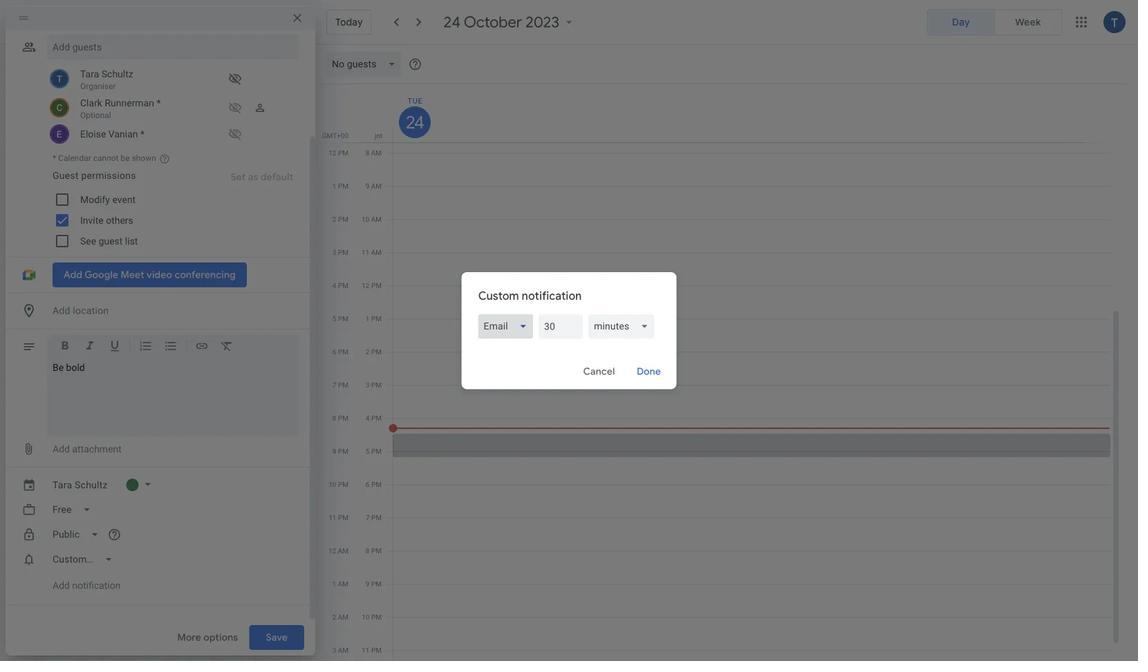 Task type: locate. For each thing, give the bounding box(es) containing it.
Description text field
[[53, 362, 293, 432]]

am up 3 am
[[338, 613, 349, 622]]

1 horizontal spatial tara
[[80, 68, 99, 80]]

today
[[335, 16, 363, 28]]

0 horizontal spatial 1 pm
[[333, 182, 349, 190]]

0 vertical spatial 2
[[333, 215, 336, 223]]

0 horizontal spatial notification
[[72, 581, 121, 592]]

organiser
[[80, 82, 116, 91]]

1 vertical spatial tara
[[53, 480, 72, 491]]

12 down gmt+00
[[329, 149, 336, 157]]

1 vertical spatial 9 pm
[[366, 580, 382, 588]]

1 vertical spatial 5
[[366, 447, 370, 456]]

10 up 12 am
[[329, 481, 336, 489]]

0 horizontal spatial 3 pm
[[333, 248, 349, 257]]

2 vertical spatial 12
[[329, 547, 336, 555]]

1 horizontal spatial 10 pm
[[362, 613, 382, 622]]

0 vertical spatial 5 pm
[[333, 315, 349, 323]]

0 vertical spatial 3 pm
[[333, 248, 349, 257]]

done button
[[627, 355, 671, 388]]

tara
[[80, 68, 99, 80], [53, 480, 72, 491]]

5
[[333, 315, 336, 323], [366, 447, 370, 456]]

0 vertical spatial 3
[[333, 248, 336, 257]]

0 vertical spatial 6 pm
[[333, 348, 349, 356]]

notification inside "button"
[[72, 581, 121, 592]]

1 vertical spatial 11 pm
[[362, 647, 382, 655]]

* for clark runnerman * optional
[[157, 97, 161, 109]]

0 horizontal spatial tara
[[53, 480, 72, 491]]

7 pm
[[333, 381, 349, 389], [366, 514, 382, 522]]

italic image
[[83, 340, 97, 356]]

option group containing day
[[927, 9, 1062, 35]]

1 horizontal spatial 4 pm
[[366, 414, 382, 423]]

1 horizontal spatial 4
[[366, 414, 370, 423]]

attachment
[[72, 444, 122, 455]]

10 pm
[[329, 481, 349, 489], [362, 613, 382, 622]]

1 left 9 am
[[333, 182, 336, 190]]

2 add from the top
[[53, 581, 70, 592]]

* inside clark runnerman * optional
[[157, 97, 161, 109]]

schultz for tara schultz
[[75, 480, 108, 491]]

1 vertical spatial 2 pm
[[366, 348, 382, 356]]

11 pm
[[329, 514, 349, 522], [362, 647, 382, 655]]

1 pm down the 11 am on the top
[[366, 315, 382, 323]]

12 pm down the 11 am on the top
[[362, 281, 382, 290]]

10 pm up 12 am
[[329, 481, 349, 489]]

9 pm
[[333, 447, 349, 456], [366, 580, 382, 588]]

1 down the 11 am on the top
[[366, 315, 370, 323]]

0 horizontal spatial 5 pm
[[333, 315, 349, 323]]

1 vertical spatial schultz
[[75, 480, 108, 491]]

0 vertical spatial 8 pm
[[333, 414, 349, 423]]

1 add from the top
[[53, 444, 70, 455]]

1 horizontal spatial 2 pm
[[366, 348, 382, 356]]

notification for custom notification
[[522, 289, 582, 303]]

guest
[[53, 170, 79, 181]]

2 horizontal spatial *
[[157, 97, 161, 109]]

11 up 12 am
[[329, 514, 336, 522]]

1 am
[[332, 580, 349, 588]]

5 pm
[[333, 315, 349, 323], [366, 447, 382, 456]]

10
[[362, 215, 369, 223], [329, 481, 336, 489], [362, 613, 370, 622]]

calendar
[[58, 153, 91, 163]]

3
[[333, 248, 336, 257], [366, 381, 370, 389], [332, 647, 336, 655]]

am down 9 am
[[371, 215, 382, 223]]

add inside "button"
[[53, 581, 70, 592]]

* down tara schultz, organiser tree item at the left top
[[157, 97, 161, 109]]

tara inside tara schultz organiser
[[80, 68, 99, 80]]

1 vertical spatial 12 pm
[[362, 281, 382, 290]]

am for 9 am
[[371, 182, 382, 190]]

1 horizontal spatial 9 pm
[[366, 580, 382, 588]]

0 vertical spatial 10 pm
[[329, 481, 349, 489]]

0 vertical spatial schultz
[[101, 68, 133, 80]]

* inside eloise vanian tree item
[[140, 128, 145, 140]]

* right "vanian"
[[140, 128, 145, 140]]

schultz for tara schultz organiser
[[101, 68, 133, 80]]

12 up 1 am
[[329, 547, 336, 555]]

schultz down the add attachment on the left bottom of the page
[[75, 480, 108, 491]]

0 vertical spatial 6
[[333, 348, 336, 356]]

1 vertical spatial 5 pm
[[366, 447, 382, 456]]

day
[[952, 16, 970, 28]]

1 vertical spatial 12
[[362, 281, 370, 290]]

2 vertical spatial 9
[[366, 580, 370, 588]]

custom notification dialog
[[462, 272, 677, 390]]

be
[[121, 153, 130, 163]]

11
[[362, 248, 369, 257], [329, 514, 336, 522], [362, 647, 370, 655]]

8
[[366, 149, 369, 157], [333, 414, 336, 423], [366, 547, 370, 555]]

custom notification
[[478, 289, 582, 303]]

permissions
[[81, 170, 136, 181]]

0 horizontal spatial 4
[[333, 281, 336, 290]]

12 pm
[[329, 149, 349, 157], [362, 281, 382, 290]]

guest permissions
[[53, 170, 136, 181]]

0 horizontal spatial 6
[[333, 348, 336, 356]]

6 pm
[[333, 348, 349, 356], [366, 481, 382, 489]]

1 vertical spatial add
[[53, 581, 70, 592]]

None field
[[478, 314, 539, 339], [589, 314, 660, 339], [478, 314, 539, 339], [589, 314, 660, 339]]

12 down the 11 am on the top
[[362, 281, 370, 290]]

* for eloise vanian *
[[140, 128, 145, 140]]

tara up organiser
[[80, 68, 99, 80]]

invite
[[80, 215, 104, 226]]

am down 10 am
[[371, 248, 382, 257]]

8 pm
[[333, 414, 349, 423], [366, 547, 382, 555]]

0 vertical spatial 10
[[362, 215, 369, 223]]

0 vertical spatial 12
[[329, 149, 336, 157]]

3 am
[[332, 647, 349, 655]]

add inside button
[[53, 444, 70, 455]]

12 am
[[329, 547, 349, 555]]

2 vertical spatial 3
[[332, 647, 336, 655]]

column header
[[393, 84, 1111, 142]]

0 vertical spatial 5
[[333, 315, 336, 323]]

1 vertical spatial 6 pm
[[366, 481, 382, 489]]

am down 2 am
[[338, 647, 349, 655]]

am down '8 am'
[[371, 182, 382, 190]]

2 am
[[332, 613, 349, 622]]

october
[[464, 12, 522, 32]]

0 vertical spatial tara
[[80, 68, 99, 80]]

clark runnerman * optional
[[80, 97, 161, 120]]

notification
[[522, 289, 582, 303], [72, 581, 121, 592]]

am for 8 am
[[371, 149, 382, 157]]

11 pm right 3 am
[[362, 647, 382, 655]]

modify
[[80, 194, 110, 205]]

1 horizontal spatial 7
[[366, 514, 370, 522]]

1 horizontal spatial 6 pm
[[366, 481, 382, 489]]

9 am
[[366, 182, 382, 190]]

3 pm
[[333, 248, 349, 257], [366, 381, 382, 389]]

1 horizontal spatial 1 pm
[[366, 315, 382, 323]]

group
[[47, 165, 299, 252]]

10 pm right 2 am
[[362, 613, 382, 622]]

0 vertical spatial notification
[[522, 289, 582, 303]]

4
[[333, 281, 336, 290], [366, 414, 370, 423]]

underline image
[[108, 340, 122, 356]]

1
[[333, 182, 336, 190], [366, 315, 370, 323], [332, 580, 336, 588]]

am down jot
[[371, 149, 382, 157]]

1 vertical spatial 9
[[333, 447, 336, 456]]

grid
[[321, 84, 1122, 662]]

tara for tara schultz
[[53, 480, 72, 491]]

2 vertical spatial 11
[[362, 647, 370, 655]]

1 vertical spatial notification
[[72, 581, 121, 592]]

am up 1 am
[[338, 547, 349, 555]]

0 horizontal spatial 7
[[333, 381, 336, 389]]

1 vertical spatial *
[[140, 128, 145, 140]]

custom
[[478, 289, 519, 303]]

optional
[[80, 111, 111, 120]]

0 horizontal spatial 4 pm
[[333, 281, 349, 290]]

0 vertical spatial 1 pm
[[333, 182, 349, 190]]

0 vertical spatial 2 pm
[[333, 215, 349, 223]]

1 vertical spatial 1 pm
[[366, 315, 382, 323]]

1 horizontal spatial 7 pm
[[366, 514, 382, 522]]

tara down the add attachment on the left bottom of the page
[[53, 480, 72, 491]]

0 horizontal spatial 12 pm
[[329, 149, 349, 157]]

7
[[333, 381, 336, 389], [366, 514, 370, 522]]

1 pm
[[333, 182, 349, 190], [366, 315, 382, 323]]

1 horizontal spatial 12 pm
[[362, 281, 382, 290]]

cancel button
[[577, 355, 621, 388]]

invite others
[[80, 215, 133, 226]]

2
[[333, 215, 336, 223], [366, 348, 370, 356], [332, 613, 336, 622]]

24
[[444, 12, 461, 32]]

am up 2 am
[[338, 580, 349, 588]]

0 vertical spatial 11
[[362, 248, 369, 257]]

be bold
[[53, 362, 85, 374]]

1 down 12 am
[[332, 580, 336, 588]]

schultz
[[101, 68, 133, 80], [75, 480, 108, 491]]

0 vertical spatial add
[[53, 444, 70, 455]]

notification inside dialog
[[522, 289, 582, 303]]

6
[[333, 348, 336, 356], [366, 481, 370, 489]]

9
[[366, 182, 369, 190], [333, 447, 336, 456], [366, 580, 370, 588]]

others
[[106, 215, 133, 226]]

* left "calendar"
[[53, 153, 56, 163]]

1 pm left 9 am
[[333, 182, 349, 190]]

bold
[[66, 362, 85, 374]]

1 horizontal spatial notification
[[522, 289, 582, 303]]

add for add attachment
[[53, 444, 70, 455]]

add
[[53, 444, 70, 455], [53, 581, 70, 592]]

am
[[371, 149, 382, 157], [371, 182, 382, 190], [371, 215, 382, 223], [371, 248, 382, 257], [338, 547, 349, 555], [338, 580, 349, 588], [338, 613, 349, 622], [338, 647, 349, 655]]

4 pm
[[333, 281, 349, 290], [366, 414, 382, 423]]

0 horizontal spatial *
[[53, 153, 56, 163]]

12 pm down gmt+00
[[329, 149, 349, 157]]

2 pm
[[333, 215, 349, 223], [366, 348, 382, 356]]

1 vertical spatial 10 pm
[[362, 613, 382, 622]]

0 vertical spatial 7 pm
[[333, 381, 349, 389]]

cancel
[[583, 365, 615, 378]]

0 vertical spatial 11 pm
[[329, 514, 349, 522]]

0 vertical spatial *
[[157, 97, 161, 109]]

event
[[112, 194, 136, 205]]

1 horizontal spatial 8 pm
[[366, 547, 382, 555]]

1 horizontal spatial *
[[140, 128, 145, 140]]

11 pm up 12 am
[[329, 514, 349, 522]]

12
[[329, 149, 336, 157], [362, 281, 370, 290], [329, 547, 336, 555]]

1 vertical spatial 7 pm
[[366, 514, 382, 522]]

formatting options toolbar
[[47, 335, 299, 364]]

bulleted list image
[[164, 340, 178, 356]]

10 up the 11 am on the top
[[362, 215, 369, 223]]

1 horizontal spatial 6
[[366, 481, 370, 489]]

tara schultz organiser
[[80, 68, 133, 91]]

11 down 10 am
[[362, 248, 369, 257]]

10 right 2 am
[[362, 613, 370, 622]]

schultz inside tara schultz organiser
[[101, 68, 133, 80]]

1 vertical spatial 4
[[366, 414, 370, 423]]

list
[[125, 235, 138, 247]]

11 right 3 am
[[362, 647, 370, 655]]

option group
[[927, 9, 1062, 35]]

schultz up organiser
[[101, 68, 133, 80]]

am for 2 am
[[338, 613, 349, 622]]

*
[[157, 97, 161, 109], [140, 128, 145, 140], [53, 153, 56, 163]]

pm
[[338, 149, 349, 157], [338, 182, 349, 190], [338, 215, 349, 223], [338, 248, 349, 257], [338, 281, 349, 290], [371, 281, 382, 290], [338, 315, 349, 323], [371, 315, 382, 323], [338, 348, 349, 356], [371, 348, 382, 356], [338, 381, 349, 389], [371, 381, 382, 389], [338, 414, 349, 423], [371, 414, 382, 423], [338, 447, 349, 456], [371, 447, 382, 456], [338, 481, 349, 489], [371, 481, 382, 489], [338, 514, 349, 522], [371, 514, 382, 522], [371, 547, 382, 555], [371, 580, 382, 588], [371, 613, 382, 622], [371, 647, 382, 655]]

0 horizontal spatial 2 pm
[[333, 215, 349, 223]]

0 vertical spatial 9
[[366, 182, 369, 190]]



Task type: vqa. For each thing, say whether or not it's contained in the screenshot.
24 October 2023 button
yes



Task type: describe. For each thing, give the bounding box(es) containing it.
eloise vanian *
[[80, 128, 145, 140]]

numbered list image
[[139, 340, 153, 356]]

am for 3 am
[[338, 647, 349, 655]]

1 vertical spatial 4 pm
[[366, 414, 382, 423]]

cannot
[[93, 153, 119, 163]]

1 horizontal spatial 5 pm
[[366, 447, 382, 456]]

clark runnerman, optional tree item
[[47, 94, 299, 123]]

today button
[[326, 10, 372, 35]]

add notification
[[53, 581, 121, 592]]

30 minutes before, as email element
[[478, 314, 660, 339]]

0 vertical spatial 4 pm
[[333, 281, 349, 290]]

grid containing gmt+00
[[321, 84, 1122, 662]]

add for add notification
[[53, 581, 70, 592]]

Day radio
[[927, 9, 995, 35]]

1 vertical spatial 2
[[366, 348, 370, 356]]

2 vertical spatial 8
[[366, 547, 370, 555]]

2 vertical spatial 1
[[332, 580, 336, 588]]

clark
[[80, 97, 102, 109]]

done
[[637, 365, 661, 378]]

shown
[[132, 153, 156, 163]]

0 vertical spatial 4
[[333, 281, 336, 290]]

am for 12 am
[[338, 547, 349, 555]]

am for 1 am
[[338, 580, 349, 588]]

11 am
[[362, 248, 382, 257]]

2 vertical spatial 10
[[362, 613, 370, 622]]

see
[[80, 235, 96, 247]]

gmt+00
[[322, 131, 349, 140]]

1 vertical spatial 3 pm
[[366, 381, 382, 389]]

2 vertical spatial *
[[53, 153, 56, 163]]

week
[[1015, 16, 1041, 28]]

tara for tara schultz organiser
[[80, 68, 99, 80]]

remove formatting image
[[220, 340, 234, 356]]

1 vertical spatial 3
[[366, 381, 370, 389]]

Minutes in advance for notification number field
[[544, 314, 577, 339]]

2 vertical spatial 2
[[332, 613, 336, 622]]

1 horizontal spatial 5
[[366, 447, 370, 456]]

see guest list
[[80, 235, 138, 247]]

8 am
[[366, 149, 382, 157]]

add attachment
[[53, 444, 122, 455]]

am for 10 am
[[371, 215, 382, 223]]

24 october 2023 button
[[438, 12, 582, 32]]

jot
[[375, 131, 382, 140]]

1 vertical spatial 8 pm
[[366, 547, 382, 555]]

0 vertical spatial 8
[[366, 149, 369, 157]]

24 october 2023
[[444, 12, 560, 32]]

0 horizontal spatial 10 pm
[[329, 481, 349, 489]]

10 am
[[362, 215, 382, 223]]

tara schultz
[[53, 480, 108, 491]]

0 horizontal spatial 7 pm
[[333, 381, 349, 389]]

1 vertical spatial 8
[[333, 414, 336, 423]]

1 horizontal spatial 11 pm
[[362, 647, 382, 655]]

0 horizontal spatial 11 pm
[[329, 514, 349, 522]]

0 horizontal spatial 5
[[333, 315, 336, 323]]

modify event
[[80, 194, 136, 205]]

1 vertical spatial 1
[[366, 315, 370, 323]]

Week radio
[[994, 9, 1062, 35]]

1 vertical spatial 11
[[329, 514, 336, 522]]

eloise vanian tree item
[[47, 123, 299, 145]]

0 horizontal spatial 6 pm
[[333, 348, 349, 356]]

bold image
[[58, 340, 72, 356]]

am for 11 am
[[371, 248, 382, 257]]

guest
[[99, 235, 123, 247]]

0 vertical spatial 12 pm
[[329, 149, 349, 157]]

* calendar cannot be shown
[[53, 153, 156, 163]]

be
[[53, 362, 64, 374]]

guests invited to this event. tree
[[47, 65, 299, 145]]

0 vertical spatial 9 pm
[[333, 447, 349, 456]]

0 vertical spatial 7
[[333, 381, 336, 389]]

1 vertical spatial 10
[[329, 481, 336, 489]]

eloise
[[80, 128, 106, 140]]

notification for add notification
[[72, 581, 121, 592]]

runnerman
[[105, 97, 154, 109]]

1 vertical spatial 6
[[366, 481, 370, 489]]

add attachment button
[[47, 437, 127, 462]]

0 vertical spatial 1
[[333, 182, 336, 190]]

insert link image
[[195, 340, 209, 356]]

tara schultz, organiser tree item
[[47, 65, 299, 94]]

vanian
[[108, 128, 138, 140]]

2023
[[526, 12, 560, 32]]

add notification button
[[47, 574, 126, 599]]

group containing guest permissions
[[47, 165, 299, 252]]

0 horizontal spatial 8 pm
[[333, 414, 349, 423]]



